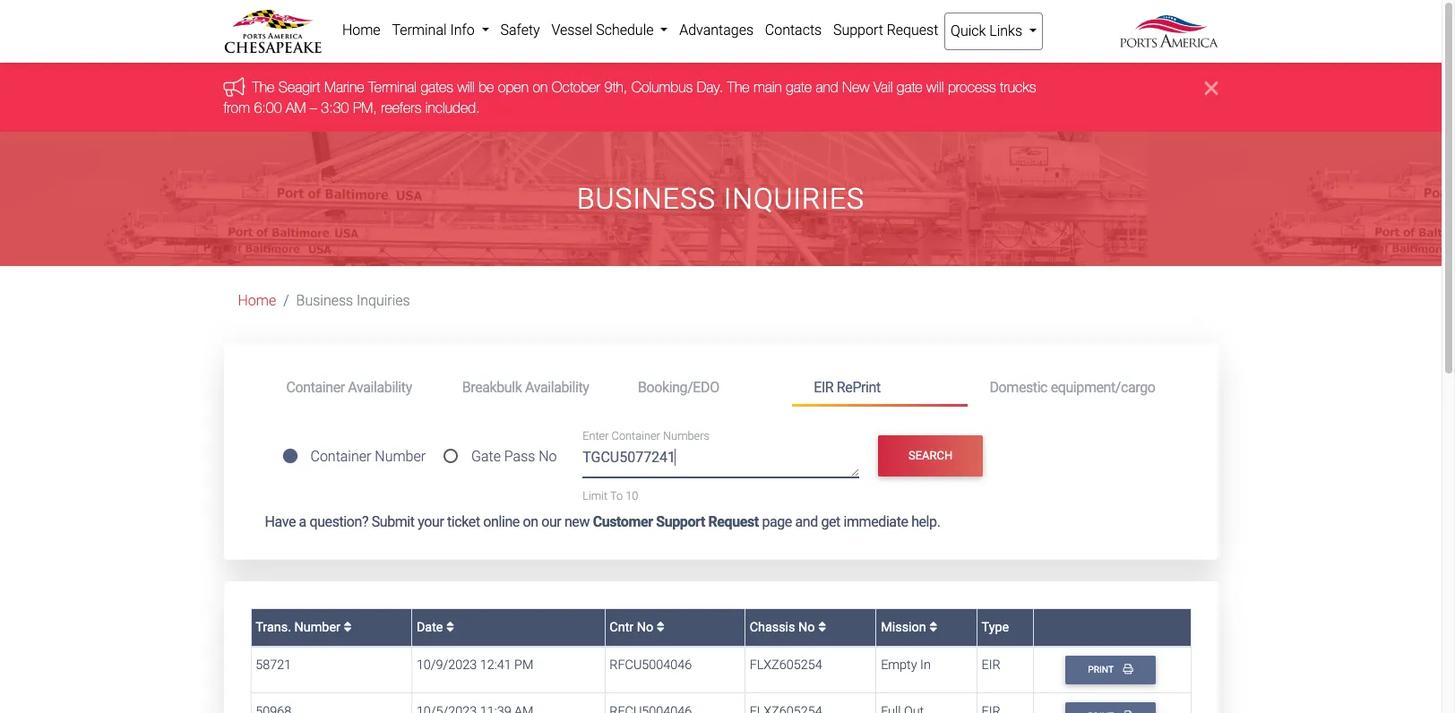 Task type: describe. For each thing, give the bounding box(es) containing it.
in
[[921, 658, 931, 673]]

page
[[762, 514, 792, 531]]

limit
[[583, 489, 608, 503]]

main
[[754, 79, 782, 95]]

advantages link
[[674, 13, 759, 48]]

to
[[610, 489, 623, 503]]

close image
[[1205, 77, 1218, 99]]

open
[[498, 79, 529, 95]]

help.
[[912, 514, 941, 531]]

booking/edo link
[[617, 371, 792, 404]]

eir for eir reprint
[[814, 379, 834, 396]]

have
[[265, 514, 296, 531]]

contacts
[[765, 22, 822, 39]]

cntr no link
[[610, 620, 665, 635]]

vessel schedule link
[[546, 13, 674, 48]]

58721
[[256, 658, 291, 673]]

empty in
[[881, 658, 931, 673]]

gate pass no
[[471, 448, 557, 465]]

2 the from the left
[[727, 79, 750, 95]]

print
[[1088, 664, 1116, 676]]

0 horizontal spatial home link
[[238, 292, 276, 309]]

contacts link
[[759, 13, 828, 48]]

domestic equipment/cargo
[[990, 379, 1156, 396]]

included.
[[426, 99, 480, 115]]

immediate
[[844, 514, 908, 531]]

terminal info
[[392, 22, 478, 39]]

1 vertical spatial and
[[795, 514, 818, 531]]

mission link
[[881, 620, 938, 635]]

have a question? submit your ticket online on our new customer support request page and get immediate help.
[[265, 514, 941, 531]]

support inside 'link'
[[833, 22, 884, 39]]

no for chassis no
[[799, 620, 815, 635]]

10/9/2023 12:41 pm
[[417, 658, 534, 673]]

quick links link
[[944, 13, 1044, 50]]

advantages
[[680, 22, 754, 39]]

am
[[286, 99, 306, 115]]

1 horizontal spatial business inquiries
[[577, 182, 865, 216]]

sort image for chassis no
[[818, 621, 826, 634]]

ticket
[[447, 514, 480, 531]]

search button
[[878, 436, 984, 477]]

mission
[[881, 620, 930, 635]]

new
[[565, 514, 590, 531]]

vessel
[[552, 22, 593, 39]]

10
[[626, 489, 639, 503]]

customer support request link
[[593, 514, 759, 531]]

equipment/cargo
[[1051, 379, 1156, 396]]

breakbulk availability link
[[441, 371, 617, 404]]

enter container numbers
[[583, 430, 710, 443]]

chassis no link
[[750, 620, 826, 635]]

6:00
[[254, 99, 282, 115]]

1 vertical spatial home
[[238, 292, 276, 309]]

the seagirt marine terminal gates will be open on october 9th, columbus day. the main gate and new vail gate will process trucks from 6:00 am – 3:30 pm, reefers included. alert
[[0, 63, 1442, 132]]

the seagirt marine terminal gates will be open on october 9th, columbus day. the main gate and new vail gate will process trucks from 6:00 am – 3:30 pm, reefers included.
[[224, 79, 1036, 115]]

type
[[982, 620, 1009, 635]]

container availability link
[[265, 371, 441, 404]]

1 vertical spatial request
[[708, 514, 759, 531]]

Enter Container Numbers text field
[[583, 447, 859, 477]]

1 gate from the left
[[786, 79, 812, 95]]

october
[[552, 79, 601, 95]]

1 vertical spatial on
[[523, 514, 538, 531]]

empty
[[881, 658, 917, 673]]

terminal inside "the seagirt marine terminal gates will be open on october 9th, columbus day. the main gate and new vail gate will process trucks from 6:00 am – 3:30 pm, reefers included."
[[368, 79, 417, 95]]

availability for container availability
[[348, 379, 412, 396]]

1 vertical spatial business
[[296, 292, 353, 309]]

your
[[418, 514, 444, 531]]

on inside "the seagirt marine terminal gates will be open on october 9th, columbus day. the main gate and new vail gate will process trucks from 6:00 am – 3:30 pm, reefers included."
[[533, 79, 548, 95]]

day.
[[697, 79, 723, 95]]

bullhorn image
[[224, 77, 252, 97]]

date
[[417, 620, 446, 635]]

container number
[[311, 448, 426, 465]]

request inside 'link'
[[887, 22, 939, 39]]

rfcu5004046
[[610, 658, 692, 673]]

number for container number
[[375, 448, 426, 465]]

eir reprint
[[814, 379, 881, 396]]

trans. number link
[[256, 620, 352, 635]]

chassis
[[750, 620, 795, 635]]

pass
[[504, 448, 535, 465]]

trans.
[[256, 620, 291, 635]]



Task type: vqa. For each thing, say whether or not it's contained in the screenshot.
E-
no



Task type: locate. For each thing, give the bounding box(es) containing it.
0 vertical spatial on
[[533, 79, 548, 95]]

sort image inside "chassis no" link
[[818, 621, 826, 634]]

2 sort image from the left
[[818, 621, 826, 634]]

2 print image from the top
[[1123, 711, 1133, 713]]

gate
[[471, 448, 501, 465]]

business inquiries
[[577, 182, 865, 216], [296, 292, 410, 309]]

2 horizontal spatial no
[[799, 620, 815, 635]]

sort image for trans. number
[[344, 621, 352, 634]]

the up 6:00 in the left of the page
[[252, 79, 275, 95]]

online
[[483, 514, 520, 531]]

1 horizontal spatial the
[[727, 79, 750, 95]]

0 vertical spatial print image
[[1123, 664, 1133, 674]]

1 vertical spatial business inquiries
[[296, 292, 410, 309]]

pm,
[[353, 99, 377, 115]]

print image right print
[[1123, 664, 1133, 674]]

trans. number
[[256, 620, 344, 635]]

vessel schedule
[[552, 22, 657, 39]]

eir down the 'type' on the bottom
[[982, 658, 1001, 673]]

1 vertical spatial container
[[612, 430, 660, 443]]

1 vertical spatial terminal
[[368, 79, 417, 95]]

sort image for cntr no
[[657, 621, 665, 634]]

will
[[457, 79, 475, 95], [927, 79, 944, 95]]

inquiries
[[724, 182, 865, 216], [357, 292, 410, 309]]

sort image right trans.
[[344, 621, 352, 634]]

0 horizontal spatial sort image
[[344, 621, 352, 634]]

1 horizontal spatial request
[[887, 22, 939, 39]]

2 will from the left
[[927, 79, 944, 95]]

gate
[[786, 79, 812, 95], [897, 79, 923, 95]]

info
[[450, 22, 475, 39]]

and left get
[[795, 514, 818, 531]]

date link
[[417, 620, 454, 635]]

search
[[909, 449, 953, 463]]

on right open
[[533, 79, 548, 95]]

marine
[[324, 79, 364, 95]]

3 sort image from the left
[[930, 621, 938, 634]]

9th,
[[605, 79, 628, 95]]

0 horizontal spatial home
[[238, 292, 276, 309]]

0 vertical spatial business
[[577, 182, 716, 216]]

the seagirt marine terminal gates will be open on october 9th, columbus day. the main gate and new vail gate will process trucks from 6:00 am – 3:30 pm, reefers included. link
[[224, 79, 1036, 115]]

0 horizontal spatial business
[[296, 292, 353, 309]]

cntr no
[[610, 620, 657, 635]]

2 vertical spatial container
[[311, 448, 371, 465]]

1 horizontal spatial number
[[375, 448, 426, 465]]

support request link
[[828, 13, 944, 48]]

0 vertical spatial home
[[342, 22, 381, 39]]

0 horizontal spatial gate
[[786, 79, 812, 95]]

support up new
[[833, 22, 884, 39]]

1 horizontal spatial no
[[637, 620, 654, 635]]

0 horizontal spatial no
[[539, 448, 557, 465]]

1 horizontal spatial sort image
[[818, 621, 826, 634]]

breakbulk
[[462, 379, 522, 396]]

3:30
[[321, 99, 349, 115]]

12:41
[[480, 658, 511, 673]]

number
[[375, 448, 426, 465], [294, 620, 341, 635]]

no right the cntr
[[637, 620, 654, 635]]

1 vertical spatial support
[[656, 514, 705, 531]]

safety link
[[495, 13, 546, 48]]

eir left 'reprint' at the bottom of the page
[[814, 379, 834, 396]]

schedule
[[596, 22, 654, 39]]

print image
[[1123, 664, 1133, 674], [1123, 711, 1133, 713]]

1 horizontal spatial business
[[577, 182, 716, 216]]

1 sort image from the left
[[344, 621, 352, 634]]

0 horizontal spatial availability
[[348, 379, 412, 396]]

1 horizontal spatial home link
[[337, 13, 386, 48]]

2 availability from the left
[[525, 379, 589, 396]]

terminal info link
[[386, 13, 495, 48]]

sort image up in
[[930, 621, 938, 634]]

sort image for mission
[[930, 621, 938, 634]]

0 vertical spatial business inquiries
[[577, 182, 865, 216]]

breakbulk availability
[[462, 379, 589, 396]]

support
[[833, 22, 884, 39], [656, 514, 705, 531]]

booking/edo
[[638, 379, 719, 396]]

2 horizontal spatial sort image
[[930, 621, 938, 634]]

0 vertical spatial request
[[887, 22, 939, 39]]

container up question?
[[311, 448, 371, 465]]

0 horizontal spatial sort image
[[657, 621, 665, 634]]

sort image up 10/9/2023
[[446, 621, 454, 634]]

home
[[342, 22, 381, 39], [238, 292, 276, 309]]

terminal left info
[[392, 22, 447, 39]]

availability up enter
[[525, 379, 589, 396]]

number for trans. number
[[294, 620, 341, 635]]

1 vertical spatial number
[[294, 620, 341, 635]]

2 gate from the left
[[897, 79, 923, 95]]

container up container number
[[286, 379, 345, 396]]

container right enter
[[612, 430, 660, 443]]

1 horizontal spatial eir
[[982, 658, 1001, 673]]

terminal
[[392, 22, 447, 39], [368, 79, 417, 95]]

sort image inside mission link
[[930, 621, 938, 634]]

sort image right the cntr
[[657, 621, 665, 634]]

gate right main
[[786, 79, 812, 95]]

1 vertical spatial print image
[[1123, 711, 1133, 713]]

chassis no
[[750, 620, 818, 635]]

1 print image from the top
[[1123, 664, 1133, 674]]

1 the from the left
[[252, 79, 275, 95]]

no right chassis
[[799, 620, 815, 635]]

request left quick
[[887, 22, 939, 39]]

numbers
[[663, 430, 710, 443]]

1 horizontal spatial sort image
[[446, 621, 454, 634]]

be
[[479, 79, 494, 95]]

1 horizontal spatial gate
[[897, 79, 923, 95]]

container for container number
[[311, 448, 371, 465]]

10/9/2023
[[417, 658, 477, 673]]

1 vertical spatial home link
[[238, 292, 276, 309]]

gates
[[421, 79, 453, 95]]

support right customer
[[656, 514, 705, 531]]

eir
[[814, 379, 834, 396], [982, 658, 1001, 673]]

columbus
[[632, 79, 693, 95]]

0 horizontal spatial eir
[[814, 379, 834, 396]]

availability
[[348, 379, 412, 396], [525, 379, 589, 396]]

our
[[542, 514, 561, 531]]

will left be
[[457, 79, 475, 95]]

print image down print link in the bottom of the page
[[1123, 711, 1133, 713]]

trucks
[[1000, 79, 1036, 95]]

seagirt
[[279, 79, 320, 95]]

1 horizontal spatial home
[[342, 22, 381, 39]]

new
[[842, 79, 870, 95]]

1 horizontal spatial support
[[833, 22, 884, 39]]

0 vertical spatial and
[[816, 79, 839, 95]]

on left our
[[523, 514, 538, 531]]

1 horizontal spatial inquiries
[[724, 182, 865, 216]]

enter
[[583, 430, 609, 443]]

0 vertical spatial home link
[[337, 13, 386, 48]]

process
[[948, 79, 996, 95]]

vail
[[874, 79, 893, 95]]

0 vertical spatial container
[[286, 379, 345, 396]]

limit to 10
[[583, 489, 639, 503]]

cntr
[[610, 620, 634, 635]]

sort image inside cntr no link
[[657, 621, 665, 634]]

gate right vail
[[897, 79, 923, 95]]

submit
[[372, 514, 415, 531]]

and inside "the seagirt marine terminal gates will be open on october 9th, columbus day. the main gate and new vail gate will process trucks from 6:00 am – 3:30 pm, reefers included."
[[816, 79, 839, 95]]

sort image for date
[[446, 621, 454, 634]]

sort image
[[657, 621, 665, 634], [818, 621, 826, 634], [930, 621, 938, 634]]

and
[[816, 79, 839, 95], [795, 514, 818, 531]]

availability for breakbulk availability
[[525, 379, 589, 396]]

availability up container number
[[348, 379, 412, 396]]

0 horizontal spatial the
[[252, 79, 275, 95]]

print link
[[1065, 656, 1156, 684]]

sort image right chassis
[[818, 621, 826, 634]]

sort image inside trans. number link
[[344, 621, 352, 634]]

eir for eir
[[982, 658, 1001, 673]]

1 vertical spatial inquiries
[[357, 292, 410, 309]]

support request
[[833, 22, 939, 39]]

1 sort image from the left
[[657, 621, 665, 634]]

the right day.
[[727, 79, 750, 95]]

sort image
[[344, 621, 352, 634], [446, 621, 454, 634]]

–
[[310, 99, 317, 115]]

0 horizontal spatial support
[[656, 514, 705, 531]]

0 horizontal spatial business inquiries
[[296, 292, 410, 309]]

0 vertical spatial terminal
[[392, 22, 447, 39]]

1 will from the left
[[457, 79, 475, 95]]

2 sort image from the left
[[446, 621, 454, 634]]

sort image inside date link
[[446, 621, 454, 634]]

no
[[539, 448, 557, 465], [637, 620, 654, 635], [799, 620, 815, 635]]

container availability
[[286, 379, 412, 396]]

domestic equipment/cargo link
[[968, 371, 1177, 404]]

business
[[577, 182, 716, 216], [296, 292, 353, 309]]

and left new
[[816, 79, 839, 95]]

a
[[299, 514, 306, 531]]

container for container availability
[[286, 379, 345, 396]]

terminal up reefers
[[368, 79, 417, 95]]

0 vertical spatial support
[[833, 22, 884, 39]]

quick links
[[951, 22, 1026, 39]]

1 horizontal spatial will
[[927, 79, 944, 95]]

1 vertical spatial eir
[[982, 658, 1001, 673]]

number right trans.
[[294, 620, 341, 635]]

1 horizontal spatial availability
[[525, 379, 589, 396]]

0 vertical spatial eir
[[814, 379, 834, 396]]

no right pass
[[539, 448, 557, 465]]

quick
[[951, 22, 986, 39]]

reefers
[[381, 99, 422, 115]]

0 vertical spatial number
[[375, 448, 426, 465]]

customer
[[593, 514, 653, 531]]

0 horizontal spatial request
[[708, 514, 759, 531]]

0 vertical spatial inquiries
[[724, 182, 865, 216]]

eir reprint link
[[792, 371, 968, 407]]

domestic
[[990, 379, 1048, 396]]

1 availability from the left
[[348, 379, 412, 396]]

no for cntr no
[[637, 620, 654, 635]]

request left page at the right bottom
[[708, 514, 759, 531]]

flxz605254
[[750, 658, 822, 673]]

from
[[224, 99, 250, 115]]

number up submit
[[375, 448, 426, 465]]

will left process
[[927, 79, 944, 95]]

0 horizontal spatial will
[[457, 79, 475, 95]]

0 horizontal spatial number
[[294, 620, 341, 635]]

safety
[[501, 22, 540, 39]]

pm
[[515, 658, 534, 673]]

0 horizontal spatial inquiries
[[357, 292, 410, 309]]

get
[[821, 514, 841, 531]]



